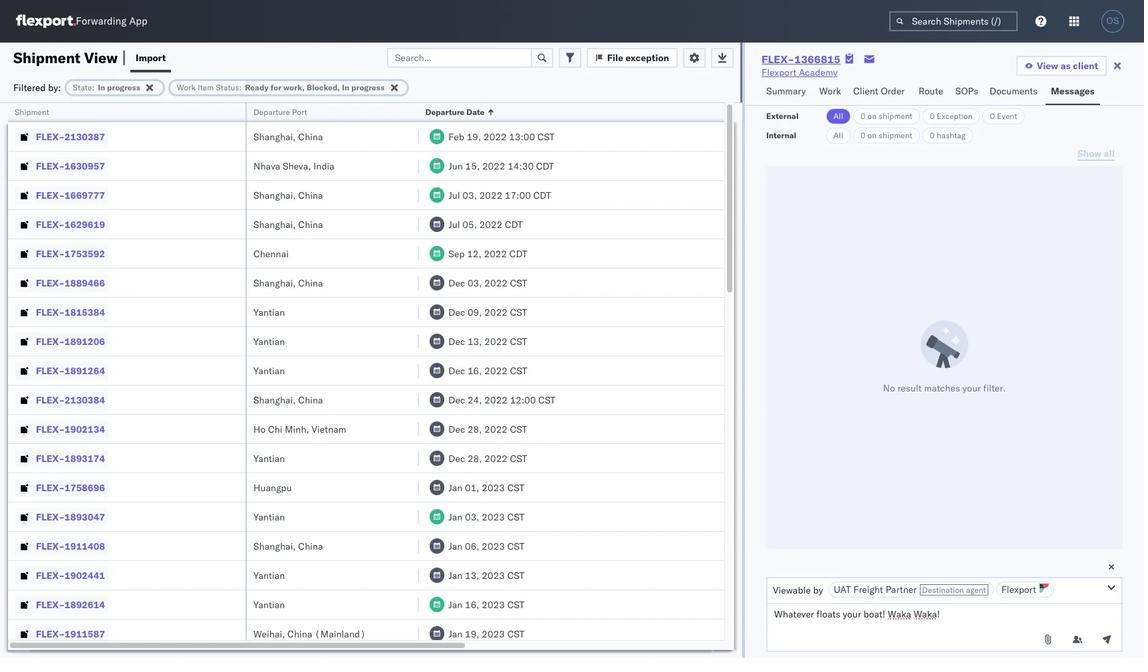 Task type: vqa. For each thing, say whether or not it's contained in the screenshot.
1892614 CST
yes



Task type: describe. For each thing, give the bounding box(es) containing it.
1893174
[[65, 453, 105, 465]]

19, for jan
[[465, 628, 479, 640]]

china for jul 05, 2022 cdt
[[298, 219, 323, 231]]

flex-1893174
[[36, 453, 105, 465]]

flex-1815384 button
[[15, 303, 108, 322]]

dec 28, 2022 cst for yantian
[[449, 453, 527, 465]]

1902134
[[65, 423, 105, 435]]

order
[[881, 85, 905, 97]]

resize handle column header for date
[[709, 103, 724, 659]]

jan 16, 2023 cst
[[449, 599, 525, 611]]

flex-1902441 button
[[15, 566, 108, 585]]

13, for 2023
[[465, 570, 479, 582]]

shipment for shipment
[[15, 107, 49, 117]]

filter.
[[983, 383, 1006, 394]]

dec for 2130384
[[449, 394, 465, 406]]

jun
[[449, 160, 463, 172]]

1 progress from the left
[[107, 82, 140, 92]]

sops
[[955, 85, 978, 97]]

flex- for 1893047
[[36, 511, 65, 523]]

0 event
[[990, 111, 1017, 121]]

date
[[467, 107, 485, 117]]

flex- for 1815384
[[36, 306, 65, 318]]

cst for 1902441
[[507, 570, 525, 582]]

jan 19, 2023 cst
[[449, 628, 525, 640]]

flex-1629619 button
[[15, 215, 108, 234]]

flex- for 1753592
[[36, 248, 65, 260]]

dec for 1891206
[[449, 336, 465, 348]]

shipment button
[[8, 104, 232, 118]]

2022 for 1893174
[[484, 453, 508, 465]]

cdt down 17:00
[[505, 219, 523, 231]]

import button
[[130, 43, 171, 73]]

documents button
[[984, 79, 1046, 105]]

sops button
[[950, 79, 984, 105]]

flex-1669777
[[36, 189, 105, 201]]

jan for jan 01, 2023 cst
[[449, 482, 463, 494]]

1669777
[[65, 189, 105, 201]]

departure date
[[426, 107, 485, 117]]

cst for 1889466
[[510, 277, 527, 289]]

shanghai, china for jul 05, 2022 cdt
[[253, 219, 323, 231]]

1889466
[[65, 277, 105, 289]]

work button
[[814, 79, 848, 105]]

shanghai, for flex-1629619
[[253, 219, 296, 231]]

freight
[[854, 584, 883, 596]]

dec 13, 2022 cst
[[449, 336, 527, 348]]

shanghai, china for feb 19, 2022 13:00 cst
[[253, 131, 323, 143]]

exception
[[626, 52, 669, 64]]

2023 for 01,
[[482, 482, 505, 494]]

uat
[[834, 584, 851, 596]]

flex-1911587 button
[[15, 625, 108, 644]]

sep
[[449, 248, 465, 260]]

chi
[[268, 423, 282, 435]]

0 exception
[[930, 111, 973, 121]]

departure for departure port
[[253, 107, 290, 117]]

sheva,
[[283, 160, 311, 172]]

1 : from the left
[[92, 82, 94, 92]]

all button for internal
[[826, 128, 851, 144]]

jan for jan 19, 2023 cst
[[449, 628, 463, 640]]

flex- for 1911408
[[36, 541, 65, 552]]

flex-2130384
[[36, 394, 105, 406]]

documents
[[990, 85, 1038, 97]]

cst for 1911587
[[507, 628, 525, 640]]

2023 for 19,
[[482, 628, 505, 640]]

2022 for 1891206
[[484, 336, 508, 348]]

flex- for 1889466
[[36, 277, 65, 289]]

flex-1669777 button
[[15, 186, 108, 205]]

messages
[[1051, 85, 1095, 97]]

flex-1891206
[[36, 336, 105, 348]]

1366815
[[794, 53, 841, 66]]

flex- for 2130384
[[36, 394, 65, 406]]

1 resize handle column header from the left
[[230, 103, 245, 659]]

flex-1893047
[[36, 511, 105, 523]]

dec for 1889466
[[449, 277, 465, 289]]

2130387
[[65, 131, 105, 143]]

2023 for 13,
[[482, 570, 505, 582]]

(mainland)
[[315, 628, 366, 640]]

Search Shipments (/) text field
[[889, 11, 1018, 31]]

internal
[[766, 130, 796, 140]]

0 on shipment for 0 exception
[[861, 111, 913, 121]]

by
[[813, 585, 823, 597]]

2022 for 1753592
[[484, 248, 507, 260]]

event
[[997, 111, 1017, 121]]

china for dec 03, 2022 cst
[[298, 277, 323, 289]]

flex- for 1669777
[[36, 189, 65, 201]]

viewable by
[[773, 585, 823, 597]]

shanghai, for flex-1669777
[[253, 189, 296, 201]]

1891264
[[65, 365, 105, 377]]

28, for yantian
[[468, 453, 482, 465]]

flex- for 1366815
[[762, 53, 794, 66]]

flex- for 1629619
[[36, 219, 65, 231]]

dec for 1902134
[[449, 423, 465, 435]]

flex- for 1893174
[[36, 453, 65, 465]]

0 on shipment for 0 hashtag
[[861, 130, 913, 140]]

flex-1753592 button
[[15, 244, 108, 263]]

minh,
[[285, 423, 309, 435]]

route
[[919, 85, 943, 97]]

flexport button
[[996, 582, 1054, 598]]

agent
[[966, 585, 986, 595]]

flex-1815384
[[36, 306, 105, 318]]

jan 01, 2023 cst
[[449, 482, 525, 494]]

yantian for flex-1893174
[[253, 453, 285, 465]]

2023 for 16,
[[482, 599, 505, 611]]

work,
[[283, 82, 305, 92]]

shanghai, china for jan 06, 2023 cst
[[253, 541, 323, 552]]

result
[[898, 383, 922, 394]]

03, for dec
[[468, 277, 482, 289]]

09,
[[468, 306, 482, 318]]

yantian for flex-1892614
[[253, 599, 285, 611]]

jan for jan 06, 2023 cst
[[449, 541, 463, 552]]

nhava
[[253, 160, 280, 172]]

china for jul 03, 2022 17:00 cdt
[[298, 189, 323, 201]]

12,
[[467, 248, 482, 260]]

for
[[271, 82, 282, 92]]

1815384
[[65, 306, 105, 318]]

flex-1902134 button
[[15, 420, 108, 439]]

0 hashtag
[[930, 130, 966, 140]]

dec 03, 2022 cst
[[449, 277, 527, 289]]

shanghai, china for dec 03, 2022 cst
[[253, 277, 323, 289]]

flex- for 2130387
[[36, 131, 65, 143]]

flexport. image
[[16, 15, 76, 28]]

flex- for 1891264
[[36, 365, 65, 377]]

work item status : ready for work, blocked, in progress
[[177, 82, 385, 92]]

28, for ho chi minh, vietnam
[[468, 423, 482, 435]]

cst for 1902134
[[510, 423, 527, 435]]

flex- for 1902441
[[36, 570, 65, 582]]

flex- for 1758696
[[36, 482, 65, 494]]

china for jan 06, 2023 cst
[[298, 541, 323, 552]]

17:00
[[505, 189, 531, 201]]

flex-2130387 button
[[15, 127, 108, 146]]

jul 05, 2022 cdt
[[449, 219, 523, 231]]

departure port button
[[247, 104, 406, 118]]

13, for 2022
[[468, 336, 482, 348]]

Search... text field
[[387, 48, 532, 68]]

flex- for 1630957
[[36, 160, 65, 172]]

dec for 1815384
[[449, 306, 465, 318]]

your
[[963, 383, 981, 394]]

os button
[[1098, 6, 1128, 37]]

1 in from the left
[[98, 82, 105, 92]]

16, for 2022
[[468, 365, 482, 377]]



Task type: locate. For each thing, give the bounding box(es) containing it.
4 yantian from the top
[[253, 453, 285, 465]]

shanghai, up chi at the left of page
[[253, 394, 296, 406]]

1 vertical spatial all
[[834, 130, 843, 140]]

2022 for 1902134
[[484, 423, 508, 435]]

1 vertical spatial flexport
[[1002, 584, 1036, 596]]

5 yantian from the top
[[253, 511, 285, 523]]

1 shipment from the top
[[879, 111, 913, 121]]

0 vertical spatial shipment
[[13, 48, 81, 67]]

2022 right 24,
[[484, 394, 508, 406]]

weihai,
[[253, 628, 285, 640]]

partner
[[886, 584, 917, 596]]

china for jan 19, 2023 cst
[[287, 628, 312, 640]]

resize handle column header for port
[[403, 103, 419, 659]]

0 vertical spatial all
[[834, 111, 843, 121]]

shanghai, china up minh,
[[253, 394, 323, 406]]

progress
[[107, 82, 140, 92], [351, 82, 385, 92]]

6 shanghai, china from the top
[[253, 541, 323, 552]]

flex- up flex-1893047 button
[[36, 482, 65, 494]]

dec down dec 24, 2022 12:00 cst on the left bottom of page
[[449, 423, 465, 435]]

flex- down flex-1889466 "button"
[[36, 306, 65, 318]]

14:30
[[508, 160, 534, 172]]

shanghai, down the departure port
[[253, 131, 296, 143]]

flex-2130384 button
[[15, 391, 108, 409]]

work down academy
[[819, 85, 841, 97]]

messages button
[[1046, 79, 1100, 105]]

flex- for 1902134
[[36, 423, 65, 435]]

in right "blocked,"
[[342, 82, 349, 92]]

2 jul from the top
[[449, 219, 460, 231]]

all for external
[[834, 111, 843, 121]]

summary button
[[761, 79, 814, 105]]

2022 for 2130387
[[484, 131, 507, 143]]

2 in from the left
[[342, 82, 349, 92]]

sep 12, 2022 cdt
[[449, 248, 527, 260]]

cst for 1893047
[[507, 511, 525, 523]]

1893047
[[65, 511, 105, 523]]

flex- down flex-1891264 button
[[36, 394, 65, 406]]

os
[[1107, 16, 1119, 26]]

work left item
[[177, 82, 196, 92]]

no
[[883, 383, 895, 394]]

cst for 1891206
[[510, 336, 527, 348]]

dec up dec 16, 2022 cst
[[449, 336, 465, 348]]

1 vertical spatial all button
[[826, 128, 851, 144]]

cst for 1911408
[[507, 541, 525, 552]]

4 jan from the top
[[449, 570, 463, 582]]

1 vertical spatial shipment
[[15, 107, 49, 117]]

flexport up summary
[[762, 67, 797, 78]]

1911587
[[65, 628, 105, 640]]

shanghai, for flex-1889466
[[253, 277, 296, 289]]

progress right "blocked,"
[[351, 82, 385, 92]]

file
[[607, 52, 623, 64]]

shanghai, down the huangpu
[[253, 541, 296, 552]]

flexport
[[762, 67, 797, 78], [1002, 584, 1036, 596]]

departure inside departure date button
[[426, 107, 465, 117]]

2022 for 1815384
[[484, 306, 508, 318]]

work inside button
[[819, 85, 841, 97]]

shanghai, for flex-1911408
[[253, 541, 296, 552]]

13, down 06,
[[465, 570, 479, 582]]

viewable
[[773, 585, 811, 597]]

jan down the jan 13, 2023 cst
[[449, 599, 463, 611]]

2023 right 06,
[[482, 541, 505, 552]]

1 horizontal spatial view
[[1037, 60, 1058, 72]]

7 yantian from the top
[[253, 599, 285, 611]]

2022 for 2130384
[[484, 394, 508, 406]]

2022 left 17:00
[[479, 189, 503, 201]]

cst up jan 06, 2023 cst
[[507, 511, 525, 523]]

client order
[[853, 85, 905, 97]]

2 : from the left
[[239, 82, 242, 92]]

nhava sheva, india
[[253, 160, 335, 172]]

shipment for 0 hashtag
[[879, 130, 913, 140]]

5 2023 from the top
[[482, 599, 505, 611]]

jan down jan 01, 2023 cst
[[449, 511, 463, 523]]

cst for 1892614
[[507, 599, 525, 611]]

flex-1758696 button
[[15, 479, 108, 497]]

flex- down flex-1902134 button
[[36, 453, 65, 465]]

: up shipment button on the left top of page
[[92, 82, 94, 92]]

state : in progress
[[73, 82, 140, 92]]

in right state
[[98, 82, 105, 92]]

flex-1911587
[[36, 628, 105, 640]]

0 vertical spatial 0 on shipment
[[861, 111, 913, 121]]

03, down the 01,
[[465, 511, 479, 523]]

client
[[1073, 60, 1098, 72]]

flex-1902441
[[36, 570, 105, 582]]

import
[[136, 52, 166, 64]]

forwarding app link
[[16, 15, 147, 28]]

file exception
[[607, 52, 669, 64]]

2 shanghai, china from the top
[[253, 189, 323, 201]]

1 horizontal spatial flexport
[[1002, 584, 1036, 596]]

flex- down flex-1892614 button
[[36, 628, 65, 640]]

03, for jan
[[465, 511, 479, 523]]

1 horizontal spatial work
[[819, 85, 841, 97]]

1892614
[[65, 599, 105, 611]]

ready
[[245, 82, 269, 92]]

flex- down flex-1669777 button at the top left
[[36, 219, 65, 231]]

cst down sep 12, 2022 cdt at top left
[[510, 277, 527, 289]]

2 on from the top
[[868, 130, 877, 140]]

1 departure from the left
[[253, 107, 290, 117]]

1 horizontal spatial resize handle column header
[[403, 103, 419, 659]]

dec up the 01,
[[449, 453, 465, 465]]

dec 28, 2022 cst up jan 01, 2023 cst
[[449, 453, 527, 465]]

19, right feb
[[467, 131, 481, 143]]

0 vertical spatial 03,
[[463, 189, 477, 201]]

2022 left "13:00"
[[484, 131, 507, 143]]

hashtag
[[937, 130, 966, 140]]

jul for jul 03, 2022 17:00 cdt
[[449, 189, 460, 201]]

cst down jan 16, 2023 cst
[[507, 628, 525, 640]]

shanghai, china down nhava sheva, india
[[253, 189, 323, 201]]

jan 03, 2023 cst
[[449, 511, 525, 523]]

2 yantian from the top
[[253, 336, 285, 348]]

6 jan from the top
[[449, 628, 463, 640]]

0 horizontal spatial view
[[84, 48, 118, 67]]

india
[[313, 160, 335, 172]]

route button
[[913, 79, 950, 105]]

all
[[834, 111, 843, 121], [834, 130, 843, 140]]

chennai
[[253, 248, 289, 260]]

0 vertical spatial dec 28, 2022 cst
[[449, 423, 527, 435]]

6 dec from the top
[[449, 423, 465, 435]]

15,
[[465, 160, 480, 172]]

shanghai, up chennai
[[253, 219, 296, 231]]

1 vertical spatial 13,
[[465, 570, 479, 582]]

0 horizontal spatial flexport
[[762, 67, 797, 78]]

cst down 12:00
[[510, 423, 527, 435]]

0 horizontal spatial work
[[177, 82, 196, 92]]

dec left 24,
[[449, 394, 465, 406]]

2 28, from the top
[[468, 453, 482, 465]]

dec for 1893174
[[449, 453, 465, 465]]

jan 06, 2023 cst
[[449, 541, 525, 552]]

jul left 05,
[[449, 219, 460, 231]]

0 vertical spatial 13,
[[468, 336, 482, 348]]

0 horizontal spatial resize handle column header
[[230, 103, 245, 659]]

1 vertical spatial 16,
[[465, 599, 479, 611]]

cdt right 14:30
[[536, 160, 554, 172]]

client
[[853, 85, 878, 97]]

departure up feb
[[426, 107, 465, 117]]

1 all from the top
[[834, 111, 843, 121]]

2 all from the top
[[834, 130, 843, 140]]

0 vertical spatial on
[[868, 111, 877, 121]]

2023
[[482, 482, 505, 494], [482, 511, 505, 523], [482, 541, 505, 552], [482, 570, 505, 582], [482, 599, 505, 611], [482, 628, 505, 640]]

1 28, from the top
[[468, 423, 482, 435]]

resize handle column header
[[230, 103, 245, 659], [403, 103, 419, 659], [709, 103, 724, 659]]

work for work item status : ready for work, blocked, in progress
[[177, 82, 196, 92]]

1 yantian from the top
[[253, 306, 285, 318]]

24,
[[468, 394, 482, 406]]

port
[[292, 107, 307, 117]]

feb 19, 2022 13:00 cst
[[449, 131, 555, 143]]

1 dec 28, 2022 cst from the top
[[449, 423, 527, 435]]

5 shanghai, from the top
[[253, 394, 296, 406]]

flex- down flex-1902441 button
[[36, 599, 65, 611]]

departure inside departure port button
[[253, 107, 290, 117]]

flex-1889466
[[36, 277, 105, 289]]

shipment inside button
[[15, 107, 49, 117]]

03, up 09,
[[468, 277, 482, 289]]

0 vertical spatial 28,
[[468, 423, 482, 435]]

0 vertical spatial jul
[[449, 189, 460, 201]]

16, up 24,
[[468, 365, 482, 377]]

03, up 05,
[[463, 189, 477, 201]]

3 yantian from the top
[[253, 365, 285, 377]]

2023 right the 01,
[[482, 482, 505, 494]]

4 shanghai, china from the top
[[253, 277, 323, 289]]

2022 right 09,
[[484, 306, 508, 318]]

2 resize handle column header from the left
[[403, 103, 419, 659]]

jul 03, 2022 17:00 cdt
[[449, 189, 551, 201]]

2 horizontal spatial resize handle column header
[[709, 103, 724, 659]]

china for dec 24, 2022 12:00 cst
[[298, 394, 323, 406]]

1 horizontal spatial progress
[[351, 82, 385, 92]]

13, down 09,
[[468, 336, 482, 348]]

2023 for 06,
[[482, 541, 505, 552]]

03, for jul
[[463, 189, 477, 201]]

dec 28, 2022 cst for ho chi minh, vietnam
[[449, 423, 527, 435]]

cst for 1893174
[[510, 453, 527, 465]]

shanghai, china
[[253, 131, 323, 143], [253, 189, 323, 201], [253, 219, 323, 231], [253, 277, 323, 289], [253, 394, 323, 406], [253, 541, 323, 552]]

2022 for 1891264
[[484, 365, 508, 377]]

7 dec from the top
[[449, 453, 465, 465]]

shipment
[[879, 111, 913, 121], [879, 130, 913, 140]]

flex- up flex-1889466 "button"
[[36, 248, 65, 260]]

1 0 on shipment from the top
[[861, 111, 913, 121]]

work for work
[[819, 85, 841, 97]]

6 2023 from the top
[[482, 628, 505, 640]]

cst for 1891264
[[510, 365, 527, 377]]

shanghai, china for jul 03, 2022 17:00 cdt
[[253, 189, 323, 201]]

1 vertical spatial 19,
[[465, 628, 479, 640]]

shanghai, china down the huangpu
[[253, 541, 323, 552]]

2022 up jan 01, 2023 cst
[[484, 453, 508, 465]]

shanghai,
[[253, 131, 296, 143], [253, 189, 296, 201], [253, 219, 296, 231], [253, 277, 296, 289], [253, 394, 296, 406], [253, 541, 296, 552]]

0 vertical spatial 19,
[[467, 131, 481, 143]]

1 all button from the top
[[826, 108, 851, 124]]

shipment for 0 exception
[[879, 111, 913, 121]]

4 shanghai, from the top
[[253, 277, 296, 289]]

jan down jan 06, 2023 cst
[[449, 570, 463, 582]]

2 departure from the left
[[426, 107, 465, 117]]

2 vertical spatial 03,
[[465, 511, 479, 523]]

1 vertical spatial on
[[868, 130, 877, 140]]

1 horizontal spatial in
[[342, 82, 349, 92]]

1 jul from the top
[[449, 189, 460, 201]]

0 vertical spatial all button
[[826, 108, 851, 124]]

3 2023 from the top
[[482, 541, 505, 552]]

1 jan from the top
[[449, 482, 463, 494]]

flex-1630957
[[36, 160, 105, 172]]

1 vertical spatial 28,
[[468, 453, 482, 465]]

on for 0 hashtag
[[868, 130, 877, 140]]

cst up jan 19, 2023 cst
[[507, 599, 525, 611]]

dec left 09,
[[449, 306, 465, 318]]

shipment for shipment view
[[13, 48, 81, 67]]

flex-1366815 link
[[762, 53, 841, 66]]

all button
[[826, 108, 851, 124], [826, 128, 851, 144]]

1 vertical spatial 0 on shipment
[[861, 130, 913, 140]]

cst for 1758696
[[507, 482, 525, 494]]

flex-1911408
[[36, 541, 105, 552]]

0 vertical spatial shipment
[[879, 111, 913, 121]]

filtered
[[13, 81, 46, 93]]

view as client
[[1037, 60, 1098, 72]]

flex-1366815
[[762, 53, 841, 66]]

flex- inside button
[[36, 160, 65, 172]]

2023 down the jan 13, 2023 cst
[[482, 599, 505, 611]]

19, for feb
[[467, 131, 481, 143]]

dec
[[449, 277, 465, 289], [449, 306, 465, 318], [449, 336, 465, 348], [449, 365, 465, 377], [449, 394, 465, 406], [449, 423, 465, 435], [449, 453, 465, 465]]

departure down for
[[253, 107, 290, 117]]

0 vertical spatial flexport
[[762, 67, 797, 78]]

flex- up flex-1891264 button
[[36, 336, 65, 348]]

flex- up flex-2130384 button
[[36, 365, 65, 377]]

2 0 on shipment from the top
[[861, 130, 913, 140]]

shanghai, china for dec 24, 2022 12:00 cst
[[253, 394, 323, 406]]

dec 28, 2022 cst
[[449, 423, 527, 435], [449, 453, 527, 465]]

2 shipment from the top
[[879, 130, 913, 140]]

1 shanghai, china from the top
[[253, 131, 323, 143]]

shanghai, down nhava
[[253, 189, 296, 201]]

1629619
[[65, 219, 105, 231]]

1 horizontal spatial departure
[[426, 107, 465, 117]]

feb
[[449, 131, 464, 143]]

28, down 24,
[[468, 423, 482, 435]]

2 progress from the left
[[351, 82, 385, 92]]

filtered by:
[[13, 81, 61, 93]]

all button for external
[[826, 108, 851, 124]]

2022 right 05,
[[479, 219, 503, 231]]

2022 down dec 09, 2022 cst
[[484, 336, 508, 348]]

uat freight partner destination agent
[[834, 584, 986, 596]]

flexport academy
[[762, 67, 838, 78]]

shipment view
[[13, 48, 118, 67]]

flexport for flexport academy
[[762, 67, 797, 78]]

2022 up dec 24, 2022 12:00 cst on the left bottom of page
[[484, 365, 508, 377]]

jan for jan 16, 2023 cst
[[449, 599, 463, 611]]

2022 right 12, on the top of the page
[[484, 248, 507, 260]]

flex- down flex-1893047 button
[[36, 541, 65, 552]]

0 vertical spatial 16,
[[468, 365, 482, 377]]

2 dec from the top
[[449, 306, 465, 318]]

0 horizontal spatial progress
[[107, 82, 140, 92]]

flexport inside button
[[1002, 584, 1036, 596]]

yantian for flex-1815384
[[253, 306, 285, 318]]

cdt right 17:00
[[533, 189, 551, 201]]

cst down dec 09, 2022 cst
[[510, 336, 527, 348]]

1 vertical spatial 03,
[[468, 277, 482, 289]]

app
[[129, 15, 147, 28]]

weihai, china (mainland)
[[253, 628, 366, 640]]

0 horizontal spatial in
[[98, 82, 105, 92]]

5 shanghai, china from the top
[[253, 394, 323, 406]]

19, down jan 16, 2023 cst
[[465, 628, 479, 640]]

0 horizontal spatial :
[[92, 82, 94, 92]]

1 dec from the top
[[449, 277, 465, 289]]

2023 up jan 06, 2023 cst
[[482, 511, 505, 523]]

yantian for flex-1891264
[[253, 365, 285, 377]]

forwarding
[[76, 15, 127, 28]]

16, for 2023
[[465, 599, 479, 611]]

1 vertical spatial dec 28, 2022 cst
[[449, 453, 527, 465]]

cst up dec 13, 2022 cst
[[510, 306, 527, 318]]

5 jan from the top
[[449, 599, 463, 611]]

2022 down dec 24, 2022 12:00 cst on the left bottom of page
[[484, 423, 508, 435]]

19,
[[467, 131, 481, 143], [465, 628, 479, 640]]

3 resize handle column header from the left
[[709, 103, 724, 659]]

1 horizontal spatial :
[[239, 82, 242, 92]]

flex- up 'flex-1630957' button
[[36, 131, 65, 143]]

jan left the 01,
[[449, 482, 463, 494]]

flexport for flexport
[[1002, 584, 1036, 596]]

2 dec 28, 2022 cst from the top
[[449, 453, 527, 465]]

view up state : in progress
[[84, 48, 118, 67]]

cst up jan 03, 2023 cst
[[507, 482, 525, 494]]

shanghai, china down the departure port
[[253, 131, 323, 143]]

4 2023 from the top
[[482, 570, 505, 582]]

view as client button
[[1016, 56, 1107, 76]]

2 2023 from the top
[[482, 511, 505, 523]]

flex- for 1911587
[[36, 628, 65, 640]]

2022 for 1889466
[[484, 277, 508, 289]]

flex-1889466 button
[[15, 274, 108, 292]]

cdt up dec 03, 2022 cst
[[509, 248, 527, 260]]

flex- down the flex-1753592 button
[[36, 277, 65, 289]]

flex- up flex-1892614 button
[[36, 570, 65, 582]]

departure for departure date
[[426, 107, 465, 117]]

2 shanghai, from the top
[[253, 189, 296, 201]]

cst down jan 03, 2023 cst
[[507, 541, 525, 552]]

jan for jan 03, 2023 cst
[[449, 511, 463, 523]]

cst for 1815384
[[510, 306, 527, 318]]

1 vertical spatial jul
[[449, 219, 460, 231]]

flex-1911408 button
[[15, 537, 108, 556]]

flex-1892614 button
[[15, 596, 108, 614]]

shanghai, for flex-2130387
[[253, 131, 296, 143]]

matches
[[924, 383, 960, 394]]

2022 for 1629619
[[479, 219, 503, 231]]

2023 down jan 16, 2023 cst
[[482, 628, 505, 640]]

1 on from the top
[[868, 111, 877, 121]]

3 shanghai, china from the top
[[253, 219, 323, 231]]

shanghai, for flex-2130384
[[253, 394, 296, 406]]

2022 for 1630957
[[482, 160, 505, 172]]

dec 28, 2022 cst down 24,
[[449, 423, 527, 435]]

1 shanghai, from the top
[[253, 131, 296, 143]]

6 shanghai, from the top
[[253, 541, 296, 552]]

1 2023 from the top
[[482, 482, 505, 494]]

flex- up flexport academy
[[762, 53, 794, 66]]

shanghai, china up chennai
[[253, 219, 323, 231]]

jan left 06,
[[449, 541, 463, 552]]

jul down jun
[[449, 189, 460, 201]]

view inside button
[[1037, 60, 1058, 72]]

2 all button from the top
[[826, 128, 851, 144]]

flex- for 1891206
[[36, 336, 65, 348]]

: left ready
[[239, 82, 242, 92]]

5 dec from the top
[[449, 394, 465, 406]]

on for 0 exception
[[868, 111, 877, 121]]

flex-1891264
[[36, 365, 105, 377]]

flex-1758696
[[36, 482, 105, 494]]

status
[[216, 82, 239, 92]]

flex- up flex-1629619 button
[[36, 189, 65, 201]]

flex-
[[762, 53, 794, 66], [36, 131, 65, 143], [36, 160, 65, 172], [36, 189, 65, 201], [36, 219, 65, 231], [36, 248, 65, 260], [36, 277, 65, 289], [36, 306, 65, 318], [36, 336, 65, 348], [36, 365, 65, 377], [36, 394, 65, 406], [36, 423, 65, 435], [36, 453, 65, 465], [36, 482, 65, 494], [36, 511, 65, 523], [36, 541, 65, 552], [36, 570, 65, 582], [36, 599, 65, 611], [36, 628, 65, 640]]

cst up 12:00
[[510, 365, 527, 377]]

dec down sep
[[449, 277, 465, 289]]

1758696
[[65, 482, 105, 494]]

6 yantian from the top
[[253, 570, 285, 582]]

flex- down flex-2130387 "button" at the left top of the page
[[36, 160, 65, 172]]

4 dec from the top
[[449, 365, 465, 377]]

2022 for 1669777
[[479, 189, 503, 201]]

3 shanghai, from the top
[[253, 219, 296, 231]]

3 jan from the top
[[449, 541, 463, 552]]

dec for 1891264
[[449, 365, 465, 377]]

shipment down "filtered"
[[15, 107, 49, 117]]

1 vertical spatial shipment
[[879, 130, 913, 140]]

as
[[1061, 60, 1071, 72]]

2023 for 03,
[[482, 511, 505, 523]]

progress up shipment button on the left top of page
[[107, 82, 140, 92]]

external
[[766, 111, 799, 121]]

1753592
[[65, 248, 105, 260]]

view left as
[[1037, 60, 1058, 72]]

Sending External Message. This message is related to FLEX-1366815 text field
[[766, 603, 1123, 653]]

ho
[[253, 423, 266, 435]]

1891206
[[65, 336, 105, 348]]

yantian for flex-1891206
[[253, 336, 285, 348]]

2022 right 15,
[[482, 160, 505, 172]]

0 horizontal spatial departure
[[253, 107, 290, 117]]

flexport right agent
[[1002, 584, 1036, 596]]

cst up jan 01, 2023 cst
[[510, 453, 527, 465]]

cst right "13:00"
[[538, 131, 555, 143]]

3 dec from the top
[[449, 336, 465, 348]]

2 jan from the top
[[449, 511, 463, 523]]

flex- for 1892614
[[36, 599, 65, 611]]

flex-1892614
[[36, 599, 105, 611]]

jan down jan 16, 2023 cst
[[449, 628, 463, 640]]

flex- up flex-1911408 button
[[36, 511, 65, 523]]

cst right 12:00
[[538, 394, 556, 406]]



